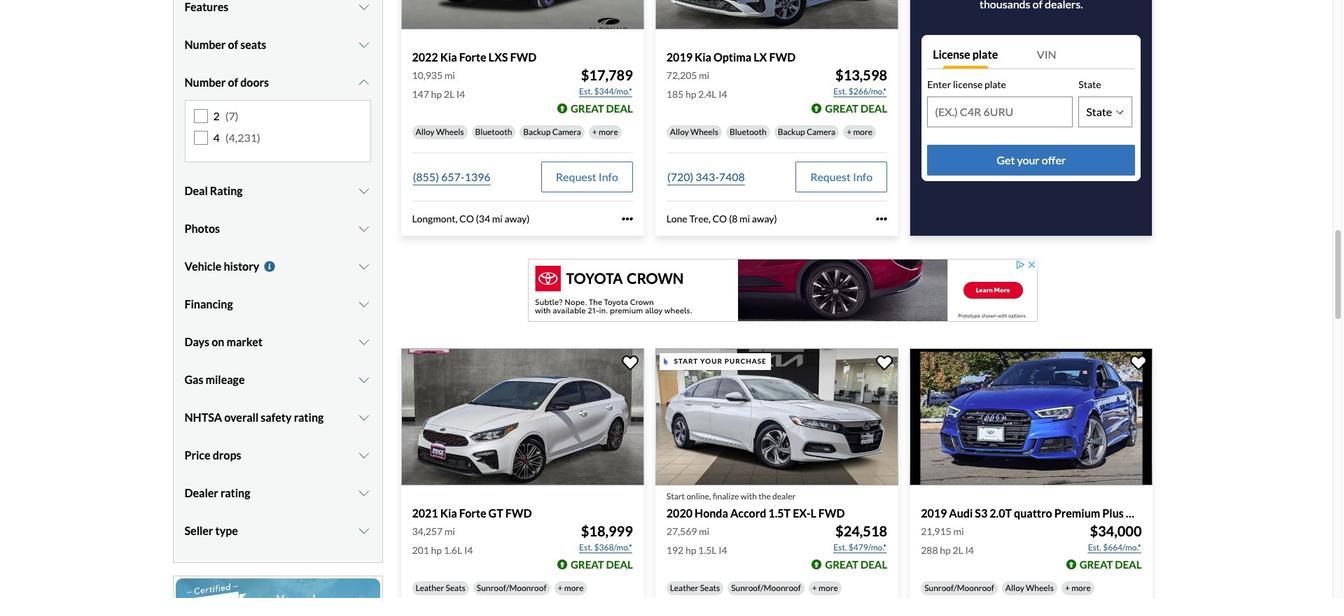 Task type: describe. For each thing, give the bounding box(es) containing it.
ex-
[[793, 507, 811, 520]]

number of doors button
[[185, 65, 371, 100]]

nhtsa overall safety rating
[[185, 411, 324, 424]]

2 horizontal spatial alloy wheels
[[1006, 583, 1054, 594]]

mileage
[[206, 373, 245, 386]]

with
[[741, 492, 757, 502]]

(855) 657-1396
[[413, 170, 491, 183]]

info circle image
[[263, 261, 277, 272]]

accord
[[731, 507, 767, 520]]

kia for $13,598
[[695, 50, 712, 63]]

est. for $34,000
[[1088, 543, 1102, 553]]

leather seats for $18,999
[[416, 583, 466, 594]]

backup camera for $17,789
[[523, 127, 581, 137]]

kia for $17,789
[[440, 50, 457, 63]]

deal rating button
[[185, 173, 371, 208]]

leather for $18,999
[[416, 583, 444, 594]]

chevron down image for photos
[[357, 223, 371, 234]]

2 horizontal spatial alloy
[[1006, 583, 1025, 594]]

fwd for 2019 kia optima lx fwd
[[769, 50, 796, 63]]

features button
[[185, 0, 371, 25]]

(8
[[729, 213, 738, 225]]

+ for $34,000
[[1065, 583, 1070, 594]]

alloy wheels for $17,789
[[416, 127, 464, 137]]

chevron down image for price drops
[[357, 450, 371, 461]]

start your purchase
[[674, 358, 767, 366]]

license plate tab
[[928, 41, 1032, 69]]

1 horizontal spatial advertisement region
[[528, 259, 1038, 322]]

days on market button
[[185, 325, 371, 360]]

chevron down image for features
[[357, 2, 371, 13]]

type
[[215, 524, 238, 538]]

fwd inside start online, finalize with the dealer 2020 honda accord 1.5t ex-l fwd
[[819, 507, 845, 520]]

mi right (34
[[492, 213, 503, 225]]

lone
[[667, 213, 688, 225]]

hp for $13,598
[[686, 88, 697, 100]]

forte for lxs
[[459, 50, 486, 63]]

doors
[[240, 76, 269, 89]]

185
[[667, 88, 684, 100]]

request for $13,598
[[811, 170, 851, 183]]

est. $479/mo.* button
[[833, 541, 888, 555]]

+ for $24,518
[[812, 583, 817, 594]]

2 away) from the left
[[752, 213, 777, 225]]

0 horizontal spatial rating
[[221, 487, 250, 500]]

mouse pointer image
[[664, 359, 669, 366]]

$479/mo.*
[[849, 543, 887, 553]]

backup camera for $13,598
[[778, 127, 836, 137]]

days on market
[[185, 335, 263, 349]]

info for $13,598
[[853, 170, 873, 183]]

i4 for $17,789
[[457, 88, 465, 100]]

license plate
[[933, 48, 998, 61]]

bluetooth for $13,598
[[730, 127, 767, 137]]

gas mileage
[[185, 373, 245, 386]]

backup for $13,598
[[778, 127, 805, 137]]

of for seats
[[228, 38, 238, 51]]

features
[[185, 0, 229, 13]]

chevron down image for nhtsa overall safety rating
[[357, 412, 371, 423]]

201
[[412, 545, 429, 557]]

more for $34,000
[[1072, 583, 1091, 594]]

2 co from the left
[[713, 213, 727, 225]]

hp for $34,000
[[940, 545, 951, 557]]

plate inside tab
[[973, 48, 998, 61]]

number of doors
[[185, 76, 269, 89]]

i4 for $13,598
[[719, 88, 728, 100]]

chevron down image for seller type
[[357, 526, 371, 537]]

(720) 343-7408 button
[[667, 162, 746, 192]]

longmont,
[[412, 213, 458, 225]]

photos button
[[185, 211, 371, 246]]

longmont, co (34 mi away)
[[412, 213, 530, 225]]

chevron down image for gas mileage
[[357, 374, 371, 386]]

deal for $18,999
[[606, 559, 633, 572]]

2019 for 2019 audi s3 2.0t quattro premium plus awd
[[921, 507, 947, 520]]

great for $24,518
[[825, 559, 859, 572]]

financing
[[185, 297, 233, 311]]

2 (7)
[[213, 109, 239, 123]]

deal rating
[[185, 184, 243, 197]]

chevron down image for number of seats
[[357, 39, 371, 51]]

start for start online, finalize with the dealer 2020 honda accord 1.5t ex-l fwd
[[667, 492, 685, 502]]

$344/mo.*
[[594, 86, 632, 97]]

(855) 657-1396 button
[[412, 162, 491, 192]]

tree,
[[690, 213, 711, 225]]

2.0t
[[990, 507, 1012, 520]]

est. for $24,518
[[834, 543, 847, 553]]

dealer
[[185, 487, 218, 500]]

great deal for $18,999
[[571, 559, 633, 572]]

2022
[[412, 50, 438, 63]]

start online, finalize with the dealer 2020 honda accord 1.5t ex-l fwd
[[667, 492, 845, 520]]

vehicle
[[185, 260, 222, 273]]

offer
[[1042, 153, 1066, 166]]

21,915
[[921, 526, 952, 538]]

tab list containing license plate
[[928, 41, 1136, 69]]

great for $13,598
[[825, 102, 859, 115]]

Enter license plate field
[[928, 97, 1073, 127]]

online,
[[687, 492, 711, 502]]

4 (4,231)
[[213, 131, 261, 145]]

blue 2019 audi s3 2.0t quattro premium plus awd sedan all-wheel drive 7-speed automatic image
[[910, 349, 1153, 486]]

27,569
[[667, 526, 697, 538]]

lone tree, co (8 mi away)
[[667, 213, 777, 225]]

$368/mo.*
[[594, 543, 632, 553]]

gas
[[185, 373, 203, 386]]

great for $34,000
[[1080, 559, 1113, 572]]

price
[[185, 449, 211, 462]]

awd
[[1126, 507, 1154, 520]]

fwd for 2021 kia forte gt fwd
[[506, 507, 532, 520]]

chevron down image for deal rating
[[357, 185, 371, 197]]

seller
[[185, 524, 213, 538]]

sunroof/moonroof for $18,999
[[477, 583, 547, 594]]

$18,999
[[581, 523, 633, 540]]

leather for $24,518
[[670, 583, 699, 594]]

+ more for $24,518
[[812, 583, 838, 594]]

wheels for $17,789
[[436, 127, 464, 137]]

$664/mo.*
[[1103, 543, 1141, 553]]

drops
[[213, 449, 241, 462]]

number of seats
[[185, 38, 266, 51]]

2 horizontal spatial wheels
[[1026, 583, 1054, 594]]

financing button
[[185, 287, 371, 322]]

$18,999 est. $368/mo.*
[[579, 523, 633, 553]]

your for start
[[701, 358, 723, 366]]

request for $17,789
[[556, 170, 597, 183]]

fwd for 2022 kia forte lxs fwd
[[510, 50, 537, 63]]

2019 for 2019 kia optima lx fwd
[[667, 50, 693, 63]]

request info for $17,789
[[556, 170, 618, 183]]

+ more down est. $266/mo.* button
[[847, 127, 873, 137]]

price drops button
[[185, 438, 371, 473]]

vehicle history
[[185, 260, 259, 273]]

vehicle history button
[[185, 249, 371, 284]]

platinum white pearl 2020 honda accord 1.5t ex-l fwd sedan front-wheel drive continuously variable transmission image
[[656, 349, 899, 486]]

est. $344/mo.* button
[[579, 85, 633, 99]]

2019 audi s3 2.0t quattro premium plus awd
[[921, 507, 1154, 520]]

dealer rating
[[185, 487, 250, 500]]

seats for $24,518
[[700, 583, 720, 594]]

0 horizontal spatial advertisement region
[[173, 576, 383, 599]]

est. for $17,789
[[579, 86, 593, 97]]

your for get
[[1017, 153, 1040, 166]]

aurora black 2022 kia forte lxs fwd sedan front-wheel drive automatic image
[[401, 0, 644, 29]]

seller type
[[185, 524, 238, 538]]

get your offer
[[997, 153, 1066, 166]]

chevron down image inside vehicle history dropdown button
[[357, 261, 371, 272]]

deal
[[185, 184, 208, 197]]

2l for $17,789
[[444, 88, 455, 100]]

bluetooth for $17,789
[[475, 127, 512, 137]]

(720) 343-7408
[[667, 170, 745, 183]]

mi right (8
[[740, 213, 750, 225]]

147
[[412, 88, 429, 100]]

2020
[[667, 507, 693, 520]]

4
[[213, 131, 220, 145]]

mi for $34,000
[[954, 526, 964, 538]]

request info button for $13,598
[[796, 162, 888, 192]]

backup for $17,789
[[523, 127, 551, 137]]

history
[[224, 260, 259, 273]]

deal for $17,789
[[606, 102, 633, 115]]



Task type: vqa. For each thing, say whether or not it's contained in the screenshot.
$17,789 Est. $344/mo.*
yes



Task type: locate. For each thing, give the bounding box(es) containing it.
0 horizontal spatial camera
[[552, 127, 581, 137]]

1 leather seats from the left
[[416, 583, 466, 594]]

advertisement region
[[528, 259, 1038, 322], [173, 576, 383, 599]]

price drops
[[185, 449, 241, 462]]

+ more down est. $479/mo.* button
[[812, 583, 838, 594]]

hp for $24,518
[[686, 545, 697, 557]]

of left seats
[[228, 38, 238, 51]]

number inside number of doors dropdown button
[[185, 76, 226, 89]]

1 horizontal spatial wheels
[[691, 127, 719, 137]]

start up 2020
[[667, 492, 685, 502]]

34,257
[[412, 526, 443, 538]]

rating right 'dealer'
[[221, 487, 250, 500]]

license
[[933, 48, 971, 61]]

dealer
[[773, 492, 796, 502]]

get
[[997, 153, 1015, 166]]

co left (8
[[713, 213, 727, 225]]

2
[[213, 109, 220, 123]]

i4 right 1.6l
[[464, 545, 473, 557]]

great down est. $479/mo.* button
[[825, 559, 859, 572]]

est. down $34,000 at the right of page
[[1088, 543, 1102, 553]]

hp for $17,789
[[431, 88, 442, 100]]

alloy for $13,598
[[670, 127, 689, 137]]

request info button for $17,789
[[541, 162, 633, 192]]

leather down the 201
[[416, 583, 444, 594]]

1 horizontal spatial backup
[[778, 127, 805, 137]]

0 vertical spatial your
[[1017, 153, 1040, 166]]

est. down $17,789 in the left top of the page
[[579, 86, 593, 97]]

mi for $18,999
[[445, 526, 455, 538]]

premium
[[1055, 507, 1101, 520]]

1 request info button from the left
[[541, 162, 633, 192]]

1 request info from the left
[[556, 170, 618, 183]]

great deal down est. $266/mo.* button
[[825, 102, 888, 115]]

1 request from the left
[[556, 170, 597, 183]]

your left purchase
[[701, 358, 723, 366]]

2l inside 21,915 mi 288 hp 2l i4
[[953, 545, 964, 557]]

2 bluetooth from the left
[[730, 127, 767, 137]]

ellipsis h image for $13,598
[[876, 213, 888, 225]]

vin
[[1037, 48, 1057, 61]]

est. inside $34,000 est. $664/mo.*
[[1088, 543, 1102, 553]]

i4 right 2.4l
[[719, 88, 728, 100]]

1 backup camera from the left
[[523, 127, 581, 137]]

0 horizontal spatial request info button
[[541, 162, 633, 192]]

6 chevron down image from the top
[[357, 374, 371, 386]]

0 horizontal spatial 2019
[[667, 50, 693, 63]]

i4 inside 72,205 mi 185 hp 2.4l i4
[[719, 88, 728, 100]]

great deal
[[571, 102, 633, 115], [825, 102, 888, 115], [571, 559, 633, 572], [825, 559, 888, 572], [1080, 559, 1142, 572]]

leather seats down 1.6l
[[416, 583, 466, 594]]

your
[[1017, 153, 1040, 166], [701, 358, 723, 366]]

request
[[556, 170, 597, 183], [811, 170, 851, 183]]

1.6l
[[444, 545, 462, 557]]

$17,789
[[581, 66, 633, 83]]

mi for $17,789
[[445, 69, 455, 81]]

days
[[185, 335, 209, 349]]

chevron down image inside seller type 'dropdown button'
[[357, 526, 371, 537]]

0 horizontal spatial away)
[[505, 213, 530, 225]]

2.4l
[[698, 88, 717, 100]]

1 vertical spatial start
[[667, 492, 685, 502]]

hp inside 34,257 mi 201 hp 1.6l i4
[[431, 545, 442, 557]]

chevron down image inside photos dropdown button
[[357, 223, 371, 234]]

0 horizontal spatial seats
[[446, 583, 466, 594]]

more down est. $479/mo.* button
[[819, 583, 838, 594]]

est. inside $24,518 est. $479/mo.*
[[834, 543, 847, 553]]

nhtsa
[[185, 411, 222, 424]]

1 co from the left
[[460, 213, 474, 225]]

of inside number of seats 'dropdown button'
[[228, 38, 238, 51]]

1 horizontal spatial your
[[1017, 153, 1040, 166]]

0 vertical spatial 2019
[[667, 50, 693, 63]]

1 forte from the top
[[459, 50, 486, 63]]

i4
[[457, 88, 465, 100], [719, 88, 728, 100], [464, 545, 473, 557], [719, 545, 728, 557], [966, 545, 974, 557]]

forte for gt
[[459, 507, 486, 520]]

of inside number of doors dropdown button
[[228, 76, 238, 89]]

1 horizontal spatial info
[[853, 170, 873, 183]]

deal for $24,518
[[861, 559, 888, 572]]

2 camera from the left
[[807, 127, 836, 137]]

mi down audi
[[954, 526, 964, 538]]

backup camera down est. $344/mo.* button
[[523, 127, 581, 137]]

mi for $13,598
[[699, 69, 710, 81]]

1 ellipsis h image from the left
[[622, 213, 633, 225]]

est. down $18,999
[[579, 543, 593, 553]]

0 horizontal spatial request
[[556, 170, 597, 183]]

est. down $13,598
[[834, 86, 847, 97]]

5 chevron down image from the top
[[357, 337, 371, 348]]

2 forte from the top
[[459, 507, 486, 520]]

of left the doors
[[228, 76, 238, 89]]

1 horizontal spatial camera
[[807, 127, 836, 137]]

bluetooth up 7408
[[730, 127, 767, 137]]

1 horizontal spatial request
[[811, 170, 851, 183]]

7408
[[719, 170, 745, 183]]

1 horizontal spatial co
[[713, 213, 727, 225]]

on
[[212, 335, 224, 349]]

$13,598 est. $266/mo.*
[[834, 66, 888, 97]]

est. down the $24,518
[[834, 543, 847, 553]]

great deal down est. $344/mo.* button
[[571, 102, 633, 115]]

seats for $18,999
[[446, 583, 466, 594]]

0 vertical spatial of
[[228, 38, 238, 51]]

1 horizontal spatial ellipsis h image
[[876, 213, 888, 225]]

2022 kia forte lxs fwd
[[412, 50, 537, 63]]

request info for $13,598
[[811, 170, 873, 183]]

+ more down est. $344/mo.* button
[[592, 127, 618, 137]]

leather seats
[[416, 583, 466, 594], [670, 583, 720, 594]]

camera down est. $266/mo.* button
[[807, 127, 836, 137]]

fwd
[[510, 50, 537, 63], [769, 50, 796, 63], [506, 507, 532, 520], [819, 507, 845, 520]]

forte left gt
[[459, 507, 486, 520]]

gas mileage button
[[185, 363, 371, 398]]

1 of from the top
[[228, 38, 238, 51]]

co
[[460, 213, 474, 225], [713, 213, 727, 225]]

more for $24,518
[[819, 583, 838, 594]]

mi inside 27,569 mi 192 hp 1.5l i4
[[699, 526, 710, 538]]

(7)
[[225, 109, 239, 123]]

hp inside 72,205 mi 185 hp 2.4l i4
[[686, 88, 697, 100]]

(34
[[476, 213, 490, 225]]

10,935
[[412, 69, 443, 81]]

1 vertical spatial 2019
[[921, 507, 947, 520]]

8 chevron down image from the top
[[357, 450, 371, 461]]

i4 inside 21,915 mi 288 hp 2l i4
[[966, 545, 974, 557]]

ellipsis h image for $17,789
[[622, 213, 633, 225]]

0 vertical spatial plate
[[973, 48, 998, 61]]

0 horizontal spatial backup camera
[[523, 127, 581, 137]]

seats down 1.6l
[[446, 583, 466, 594]]

deal for $34,000
[[1115, 559, 1142, 572]]

i4 down the 2022 kia forte lxs fwd
[[457, 88, 465, 100]]

deal down $344/mo.*
[[606, 102, 633, 115]]

2 info from the left
[[853, 170, 873, 183]]

kia
[[440, 50, 457, 63], [695, 50, 712, 63], [440, 507, 457, 520]]

great deal for $24,518
[[825, 559, 888, 572]]

2 backup camera from the left
[[778, 127, 836, 137]]

1 chevron down image from the top
[[357, 2, 371, 13]]

2 request info from the left
[[811, 170, 873, 183]]

great deal for $13,598
[[825, 102, 888, 115]]

(855)
[[413, 170, 439, 183]]

2 chevron down image from the top
[[357, 39, 371, 51]]

i4 for $34,000
[[966, 545, 974, 557]]

2l for $34,000
[[953, 545, 964, 557]]

deal down the $664/mo.*
[[1115, 559, 1142, 572]]

co left (34
[[460, 213, 474, 225]]

chevron down image inside days on market dropdown button
[[357, 337, 371, 348]]

1 horizontal spatial leather
[[670, 583, 699, 594]]

1 bluetooth from the left
[[475, 127, 512, 137]]

away)
[[505, 213, 530, 225], [752, 213, 777, 225]]

camera for $13,598
[[807, 127, 836, 137]]

kia up 72,205
[[695, 50, 712, 63]]

chevron down image for number of doors
[[357, 77, 371, 88]]

great for $17,789
[[571, 102, 604, 115]]

kia right 2022
[[440, 50, 457, 63]]

10,935 mi 147 hp 2l i4
[[412, 69, 465, 100]]

1 vertical spatial chevron down image
[[357, 39, 371, 51]]

2021 kia forte gt fwd
[[412, 507, 532, 520]]

1 vertical spatial of
[[228, 76, 238, 89]]

2l right "147"
[[444, 88, 455, 100]]

$24,518 est. $479/mo.*
[[834, 523, 888, 553]]

away) right (8
[[752, 213, 777, 225]]

1 seats from the left
[[446, 583, 466, 594]]

great down est. $266/mo.* button
[[825, 102, 859, 115]]

est. inside '$17,789 est. $344/mo.*'
[[579, 86, 593, 97]]

audi
[[949, 507, 973, 520]]

dealer rating button
[[185, 476, 371, 511]]

1 horizontal spatial bluetooth
[[730, 127, 767, 137]]

i4 inside 27,569 mi 192 hp 1.5l i4
[[719, 545, 728, 557]]

9 chevron down image from the top
[[357, 488, 371, 499]]

0 vertical spatial rating
[[294, 411, 324, 424]]

2 chevron down image from the top
[[357, 185, 371, 197]]

0 horizontal spatial your
[[701, 358, 723, 366]]

2 horizontal spatial sunroof/moonroof
[[925, 583, 995, 594]]

forte left lxs
[[459, 50, 486, 63]]

leather down 192
[[670, 583, 699, 594]]

finalize
[[713, 492, 739, 502]]

1 chevron down image from the top
[[357, 77, 371, 88]]

2019 up 72,205
[[667, 50, 693, 63]]

1 vertical spatial your
[[701, 358, 723, 366]]

1 horizontal spatial seats
[[700, 583, 720, 594]]

mi inside 34,257 mi 201 hp 1.6l i4
[[445, 526, 455, 538]]

2019 up 21,915
[[921, 507, 947, 520]]

safety
[[261, 411, 292, 424]]

1 vertical spatial 2l
[[953, 545, 964, 557]]

1 horizontal spatial alloy
[[670, 127, 689, 137]]

est. inside $18,999 est. $368/mo.*
[[579, 543, 593, 553]]

leather seats for $24,518
[[670, 583, 720, 594]]

backup camera
[[523, 127, 581, 137], [778, 127, 836, 137]]

deal
[[606, 102, 633, 115], [861, 102, 888, 115], [606, 559, 633, 572], [861, 559, 888, 572], [1115, 559, 1142, 572]]

chevron down image inside the dealer rating dropdown button
[[357, 488, 371, 499]]

start inside start online, finalize with the dealer 2020 honda accord 1.5t ex-l fwd
[[667, 492, 685, 502]]

2 seats from the left
[[700, 583, 720, 594]]

2l right 288
[[953, 545, 964, 557]]

camera down est. $344/mo.* button
[[552, 127, 581, 137]]

more down est. $368/mo.* button
[[564, 583, 584, 594]]

72,205 mi 185 hp 2.4l i4
[[667, 69, 728, 100]]

great deal down est. $479/mo.* button
[[825, 559, 888, 572]]

343-
[[696, 170, 719, 183]]

your right get
[[1017, 153, 1040, 166]]

192
[[667, 545, 684, 557]]

number for number of seats
[[185, 38, 226, 51]]

1 vertical spatial plate
[[985, 78, 1006, 90]]

your inside button
[[1017, 153, 1040, 166]]

leather seats down the 1.5l
[[670, 583, 720, 594]]

657-
[[441, 170, 465, 183]]

hp inside 27,569 mi 192 hp 1.5l i4
[[686, 545, 697, 557]]

0 horizontal spatial ellipsis h image
[[622, 213, 633, 225]]

rating
[[210, 184, 243, 197]]

1 horizontal spatial request info
[[811, 170, 873, 183]]

kia right the 2021
[[440, 507, 457, 520]]

0 horizontal spatial backup
[[523, 127, 551, 137]]

est. inside $13,598 est. $266/mo.*
[[834, 86, 847, 97]]

great down est. $664/mo.* button
[[1080, 559, 1113, 572]]

0 vertical spatial 2l
[[444, 88, 455, 100]]

hp right the 201
[[431, 545, 442, 557]]

+ more down est. $664/mo.* button
[[1065, 583, 1091, 594]]

mi inside 21,915 mi 288 hp 2l i4
[[954, 526, 964, 538]]

number inside number of seats 'dropdown button'
[[185, 38, 226, 51]]

1.5l
[[698, 545, 717, 557]]

0 horizontal spatial sunroof/moonroof
[[477, 583, 547, 594]]

sunroof/moonroof for $24,518
[[731, 583, 801, 594]]

mi inside 72,205 mi 185 hp 2.4l i4
[[699, 69, 710, 81]]

quattro
[[1014, 507, 1053, 520]]

2 of from the top
[[228, 76, 238, 89]]

market
[[227, 335, 263, 349]]

1 horizontal spatial 2l
[[953, 545, 964, 557]]

hp right "147"
[[431, 88, 442, 100]]

great
[[571, 102, 604, 115], [825, 102, 859, 115], [571, 559, 604, 572], [825, 559, 859, 572], [1080, 559, 1113, 572]]

lx
[[754, 50, 767, 63]]

mi up 1.6l
[[445, 526, 455, 538]]

rating right safety
[[294, 411, 324, 424]]

hp for $18,999
[[431, 545, 442, 557]]

1 number from the top
[[185, 38, 226, 51]]

i4 for $18,999
[[464, 545, 473, 557]]

bluetooth up "1396"
[[475, 127, 512, 137]]

fwd right gt
[[506, 507, 532, 520]]

mi inside 10,935 mi 147 hp 2l i4
[[445, 69, 455, 81]]

away) right (34
[[505, 213, 530, 225]]

lxs
[[489, 50, 508, 63]]

enter
[[928, 78, 951, 90]]

great deal for $34,000
[[1080, 559, 1142, 572]]

1 vertical spatial advertisement region
[[173, 576, 383, 599]]

great deal for $17,789
[[571, 102, 633, 115]]

seats down the 1.5l
[[700, 583, 720, 594]]

$34,000
[[1090, 523, 1142, 540]]

$13,598
[[836, 66, 888, 83]]

chevron down image inside number of seats 'dropdown button'
[[357, 39, 371, 51]]

chevron down image inside gas mileage dropdown button
[[357, 374, 371, 386]]

+ for $18,999
[[558, 583, 563, 594]]

request info button
[[541, 162, 633, 192], [796, 162, 888, 192]]

3 chevron down image from the top
[[357, 223, 371, 234]]

0 vertical spatial chevron down image
[[357, 2, 371, 13]]

1 backup from the left
[[523, 127, 551, 137]]

1 horizontal spatial request info button
[[796, 162, 888, 192]]

1 horizontal spatial alloy wheels
[[670, 127, 719, 137]]

10 chevron down image from the top
[[357, 526, 371, 537]]

3 sunroof/moonroof from the left
[[925, 583, 995, 594]]

1 horizontal spatial leather seats
[[670, 583, 720, 594]]

34,257 mi 201 hp 1.6l i4
[[412, 526, 473, 557]]

start for start your purchase
[[674, 358, 699, 366]]

0 horizontal spatial leather
[[416, 583, 444, 594]]

est. for $13,598
[[834, 86, 847, 97]]

the
[[759, 492, 771, 502]]

2 leather from the left
[[670, 583, 699, 594]]

of for doors
[[228, 76, 238, 89]]

info for $17,789
[[599, 170, 618, 183]]

2 sunroof/moonroof from the left
[[731, 583, 801, 594]]

start right the "mouse pointer" image
[[674, 358, 699, 366]]

alloy wheels for $13,598
[[670, 127, 719, 137]]

of
[[228, 38, 238, 51], [228, 76, 238, 89]]

vin tab
[[1032, 41, 1136, 69]]

great deal down est. $368/mo.* button
[[571, 559, 633, 572]]

ellipsis h image
[[622, 213, 633, 225], [876, 213, 888, 225]]

great down est. $344/mo.* button
[[571, 102, 604, 115]]

deal down $266/mo.*
[[861, 102, 888, 115]]

est. for $18,999
[[579, 543, 593, 553]]

plus
[[1103, 507, 1124, 520]]

(4,231)
[[225, 131, 261, 145]]

1 vertical spatial forte
[[459, 507, 486, 520]]

nhtsa overall safety rating button
[[185, 400, 371, 435]]

chevron down image for financing
[[357, 299, 371, 310]]

4 chevron down image from the top
[[357, 299, 371, 310]]

0 horizontal spatial alloy
[[416, 127, 435, 137]]

deal down $368/mo.*
[[606, 559, 633, 572]]

chevron down image inside deal rating dropdown button
[[357, 185, 371, 197]]

chevron down image inside financing dropdown button
[[357, 299, 371, 310]]

1 vertical spatial number
[[185, 76, 226, 89]]

27,569 mi 192 hp 1.5l i4
[[667, 526, 728, 557]]

0 horizontal spatial 2l
[[444, 88, 455, 100]]

fwd right lxs
[[510, 50, 537, 63]]

2 vertical spatial chevron down image
[[357, 223, 371, 234]]

2l inside 10,935 mi 147 hp 2l i4
[[444, 88, 455, 100]]

seller type button
[[185, 514, 371, 549]]

+ more for $18,999
[[558, 583, 584, 594]]

honda
[[695, 507, 728, 520]]

snow white pearl 2021 kia forte gt fwd sedan front-wheel drive automatic image
[[401, 349, 644, 486]]

mi up the 1.5l
[[699, 526, 710, 538]]

great for $18,999
[[571, 559, 604, 572]]

2 ellipsis h image from the left
[[876, 213, 888, 225]]

mi right 10,935
[[445, 69, 455, 81]]

0 vertical spatial advertisement region
[[528, 259, 1038, 322]]

7 chevron down image from the top
[[357, 412, 371, 423]]

2 request from the left
[[811, 170, 851, 183]]

more down est. $344/mo.* button
[[599, 127, 618, 137]]

enter license plate
[[928, 78, 1006, 90]]

wheels for $13,598
[[691, 127, 719, 137]]

seats
[[240, 38, 266, 51]]

hp right 192
[[686, 545, 697, 557]]

i4 inside 34,257 mi 201 hp 1.6l i4
[[464, 545, 473, 557]]

+ more down est. $368/mo.* button
[[558, 583, 584, 594]]

backup
[[523, 127, 551, 137], [778, 127, 805, 137]]

0 horizontal spatial info
[[599, 170, 618, 183]]

deal for $13,598
[[861, 102, 888, 115]]

2 backup from the left
[[778, 127, 805, 137]]

great deal down est. $664/mo.* button
[[1080, 559, 1142, 572]]

mi up 2.4l
[[699, 69, 710, 81]]

hp inside 10,935 mi 147 hp 2l i4
[[431, 88, 442, 100]]

1 away) from the left
[[505, 213, 530, 225]]

number down features
[[185, 38, 226, 51]]

0 vertical spatial forte
[[459, 50, 486, 63]]

0 horizontal spatial alloy wheels
[[416, 127, 464, 137]]

i4 down audi
[[966, 545, 974, 557]]

1 info from the left
[[599, 170, 618, 183]]

number for number of doors
[[185, 76, 226, 89]]

number up 2 on the top
[[185, 76, 226, 89]]

$266/mo.*
[[849, 86, 887, 97]]

great down est. $368/mo.* button
[[571, 559, 604, 572]]

1 leather from the left
[[416, 583, 444, 594]]

1 camera from the left
[[552, 127, 581, 137]]

0 horizontal spatial bluetooth
[[475, 127, 512, 137]]

2 number from the top
[[185, 76, 226, 89]]

chevron down image inside features dropdown button
[[357, 2, 371, 13]]

1 vertical spatial rating
[[221, 487, 250, 500]]

fwd right l
[[819, 507, 845, 520]]

mi for $24,518
[[699, 526, 710, 538]]

1 horizontal spatial 2019
[[921, 507, 947, 520]]

1 sunroof/moonroof from the left
[[477, 583, 547, 594]]

0 vertical spatial number
[[185, 38, 226, 51]]

chevron down image
[[357, 77, 371, 88], [357, 185, 371, 197], [357, 261, 371, 272], [357, 299, 371, 310], [357, 337, 371, 348], [357, 374, 371, 386], [357, 412, 371, 423], [357, 450, 371, 461], [357, 488, 371, 499], [357, 526, 371, 537]]

more down est. $266/mo.* button
[[853, 127, 873, 137]]

1 horizontal spatial away)
[[752, 213, 777, 225]]

backup camera down est. $266/mo.* button
[[778, 127, 836, 137]]

0 horizontal spatial request info
[[556, 170, 618, 183]]

chevron down image inside number of doors dropdown button
[[357, 77, 371, 88]]

start
[[674, 358, 699, 366], [667, 492, 685, 502]]

alloy for $17,789
[[416, 127, 435, 137]]

0 horizontal spatial leather seats
[[416, 583, 466, 594]]

0 horizontal spatial wheels
[[436, 127, 464, 137]]

hp inside 21,915 mi 288 hp 2l i4
[[940, 545, 951, 557]]

snow white pearl 2019 kia optima lx fwd sedan front-wheel drive automatic image
[[656, 0, 899, 29]]

2 leather seats from the left
[[670, 583, 720, 594]]

hp right 185
[[686, 88, 697, 100]]

chevron down image
[[357, 2, 371, 13], [357, 39, 371, 51], [357, 223, 371, 234]]

overall
[[224, 411, 259, 424]]

3 chevron down image from the top
[[357, 261, 371, 272]]

1 horizontal spatial rating
[[294, 411, 324, 424]]

deal down $479/mo.*
[[861, 559, 888, 572]]

get your offer button
[[928, 145, 1136, 176]]

fwd right 'lx'
[[769, 50, 796, 63]]

0 vertical spatial start
[[674, 358, 699, 366]]

chevron down image for dealer rating
[[357, 488, 371, 499]]

chevron down image inside the price drops dropdown button
[[357, 450, 371, 461]]

i4 inside 10,935 mi 147 hp 2l i4
[[457, 88, 465, 100]]

0 horizontal spatial co
[[460, 213, 474, 225]]

2 request info button from the left
[[796, 162, 888, 192]]

l
[[811, 507, 817, 520]]

more down est. $664/mo.* button
[[1072, 583, 1091, 594]]

1 horizontal spatial sunroof/moonroof
[[731, 583, 801, 594]]

1.5t
[[769, 507, 791, 520]]

chevron down image inside nhtsa overall safety rating dropdown button
[[357, 412, 371, 423]]

alloy
[[416, 127, 435, 137], [670, 127, 689, 137], [1006, 583, 1025, 594]]

1 horizontal spatial backup camera
[[778, 127, 836, 137]]

2019 kia optima lx fwd
[[667, 50, 796, 63]]

camera for $17,789
[[552, 127, 581, 137]]

i4 for $24,518
[[719, 545, 728, 557]]

hp right 288
[[940, 545, 951, 557]]

chevron down image for days on market
[[357, 337, 371, 348]]

i4 right the 1.5l
[[719, 545, 728, 557]]

+ more for $34,000
[[1065, 583, 1091, 594]]

leather
[[416, 583, 444, 594], [670, 583, 699, 594]]

tab list
[[928, 41, 1136, 69]]

more for $18,999
[[564, 583, 584, 594]]



